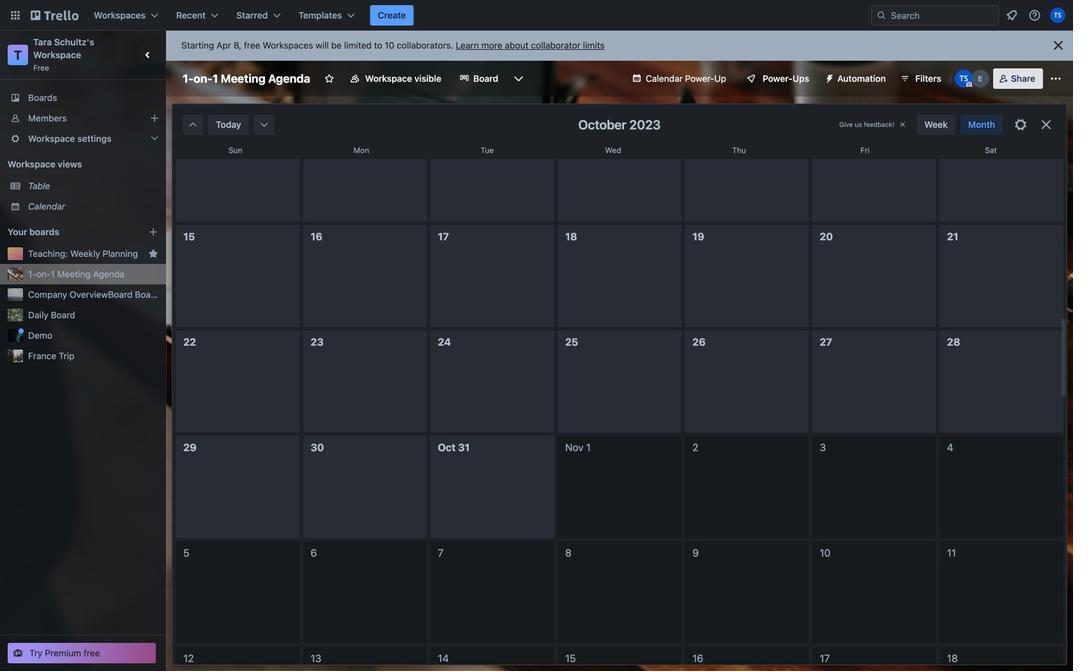 Task type: describe. For each thing, give the bounding box(es) containing it.
0 notifications image
[[1005, 8, 1020, 23]]

primary element
[[0, 0, 1074, 31]]

your boards with 6 items element
[[8, 224, 129, 240]]

starred icon image
[[148, 249, 159, 259]]

sm image
[[258, 118, 271, 131]]

workspace navigation collapse icon image
[[139, 46, 157, 64]]

1 vertical spatial sm image
[[187, 118, 199, 131]]

back to home image
[[31, 5, 79, 26]]

tara schultz (taraschultz7) image
[[1051, 8, 1066, 23]]

add board image
[[148, 227, 159, 237]]



Task type: vqa. For each thing, say whether or not it's contained in the screenshot.
1st Starred Icon from the bottom
no



Task type: locate. For each thing, give the bounding box(es) containing it.
0 horizontal spatial sm image
[[187, 118, 199, 131]]

search image
[[877, 10, 887, 20]]

ethanhunt1 (ethanhunt117) image
[[972, 70, 990, 88]]

sm image
[[820, 68, 838, 86], [187, 118, 199, 131]]

show menu image
[[1050, 72, 1063, 85]]

this member is an admin of this board. image
[[967, 82, 973, 88]]

Board name text field
[[176, 68, 317, 89]]

customize views image
[[513, 72, 525, 85]]

star or unstar board image
[[324, 74, 335, 84]]

0 vertical spatial sm image
[[820, 68, 838, 86]]

tara schultz (taraschultz7) image
[[955, 70, 973, 88]]

1 horizontal spatial sm image
[[820, 68, 838, 86]]

open information menu image
[[1029, 9, 1042, 22]]

Search field
[[872, 5, 1000, 26]]



